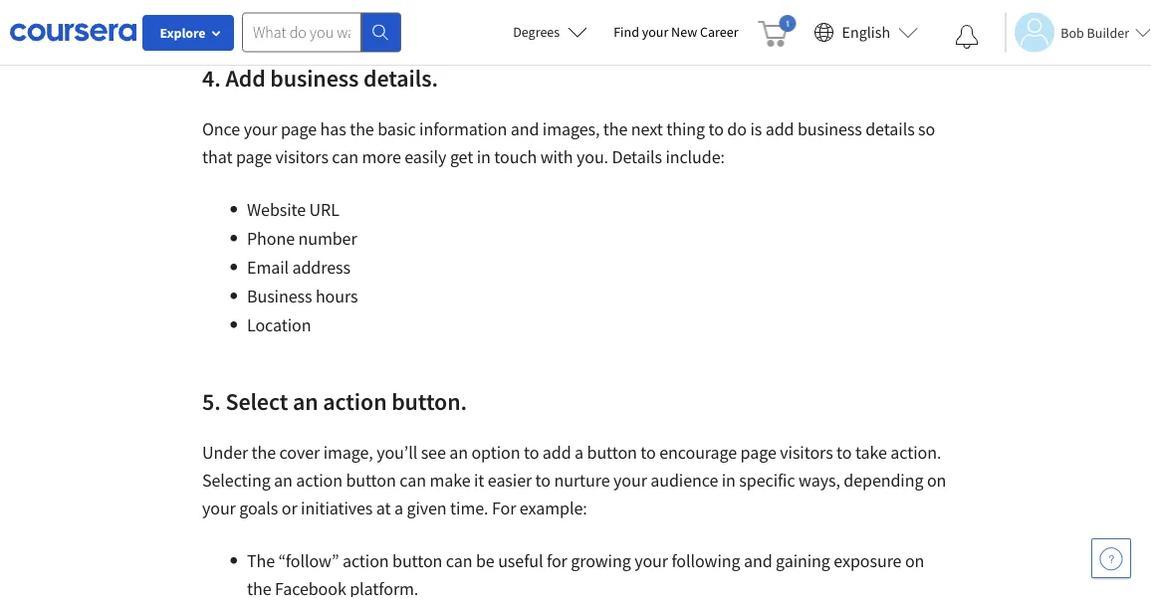 Task type: describe. For each thing, give the bounding box(es) containing it.
new
[[671, 23, 697, 41]]

add inside under the cover image, you'll see an option to add a button to encourage page visitors to take action. selecting an action button can make it easier to nurture your audience in specific ways, depending on your goals or initiatives at a given time. for example:
[[542, 442, 571, 464]]

bob builder button
[[1005, 12, 1151, 52]]

coursera image
[[10, 16, 136, 48]]

next
[[631, 118, 663, 140]]

"follow"
[[278, 550, 339, 573]]

it
[[474, 469, 484, 492]]

0 vertical spatial business
[[270, 63, 359, 93]]

to up example:
[[535, 469, 551, 492]]

1 vertical spatial a
[[394, 497, 403, 520]]

do
[[727, 118, 747, 140]]

include:
[[666, 146, 725, 168]]

number
[[298, 228, 357, 250]]

is
[[750, 118, 762, 140]]

phone
[[247, 228, 295, 250]]

and inside the "follow" action button can be useful for growing your following and gaining exposure on the facebook platform.
[[744, 550, 772, 573]]

add inside the once your page has the basic information and images, the next thing to do is add business details so that page visitors can more easily get in touch with you. details include:
[[765, 118, 794, 140]]

at
[[376, 497, 391, 520]]

to left take
[[836, 442, 852, 464]]

builder
[[1087, 23, 1129, 41]]

your right find
[[642, 23, 668, 41]]

explore button
[[142, 15, 234, 51]]

encourage
[[659, 442, 737, 464]]

visitors inside the once your page has the basic information and images, the next thing to do is add business details so that page visitors can more easily get in touch with you. details include:
[[275, 146, 328, 168]]

0 vertical spatial a
[[575, 442, 584, 464]]

to up easier
[[524, 442, 539, 464]]

the inside the "follow" action button can be useful for growing your following and gaining exposure on the facebook platform.
[[247, 578, 271, 598]]

your down selecting at the bottom
[[202, 497, 236, 520]]

0 vertical spatial button
[[587, 442, 637, 464]]

explore
[[160, 24, 206, 42]]

for
[[492, 497, 516, 520]]

select
[[225, 386, 288, 416]]

get
[[450, 146, 473, 168]]

1 vertical spatial button
[[346, 469, 396, 492]]

help center image
[[1099, 547, 1123, 571]]

cover
[[279, 442, 320, 464]]

action.
[[890, 442, 941, 464]]

bob
[[1061, 23, 1084, 41]]

can inside under the cover image, you'll see an option to add a button to encourage page visitors to take action. selecting an action button can make it easier to nurture your audience in specific ways, depending on your goals or initiatives at a given time. for example:
[[400, 469, 426, 492]]

be
[[476, 550, 495, 573]]

following
[[671, 550, 740, 573]]

example:
[[520, 497, 587, 520]]

degrees
[[513, 23, 560, 41]]

take
[[855, 442, 887, 464]]

hours
[[316, 285, 358, 308]]

initiatives
[[301, 497, 373, 520]]

or
[[282, 497, 297, 520]]

0 vertical spatial action
[[323, 386, 387, 416]]

once your page has the basic information and images, the next thing to do is add business details so that page visitors can more easily get in touch with you. details include:
[[202, 118, 935, 168]]

under
[[202, 442, 248, 464]]

the "follow" action button can be useful for growing your following and gaining exposure on the facebook platform.
[[247, 550, 924, 598]]

business
[[247, 285, 312, 308]]

details
[[612, 146, 662, 168]]

with
[[540, 146, 573, 168]]

exposure
[[834, 550, 902, 573]]

gaining
[[776, 550, 830, 573]]

option
[[471, 442, 520, 464]]

ways,
[[799, 469, 840, 492]]

add
[[225, 63, 265, 93]]

given
[[407, 497, 447, 520]]

image,
[[323, 442, 373, 464]]

make
[[430, 469, 470, 492]]

to inside the once your page has the basic information and images, the next thing to do is add business details so that page visitors can more easily get in touch with you. details include:
[[708, 118, 724, 140]]

business inside the once your page has the basic information and images, the next thing to do is add business details so that page visitors can more easily get in touch with you. details include:
[[797, 118, 862, 140]]

details.
[[363, 63, 438, 93]]

and inside the once your page has the basic information and images, the next thing to do is add business details so that page visitors can more easily get in touch with you. details include:
[[511, 118, 539, 140]]

time.
[[450, 497, 488, 520]]

you'll
[[377, 442, 417, 464]]

your right 'nurture'
[[613, 469, 647, 492]]

page inside under the cover image, you'll see an option to add a button to encourage page visitors to take action. selecting an action button can make it easier to nurture your audience in specific ways, depending on your goals or initiatives at a given time. for example:
[[740, 442, 776, 464]]

thing
[[666, 118, 705, 140]]

platform.
[[350, 578, 418, 598]]



Task type: locate. For each thing, give the bounding box(es) containing it.
2 horizontal spatial page
[[740, 442, 776, 464]]

add
[[765, 118, 794, 140], [542, 442, 571, 464]]

specific
[[739, 469, 795, 492]]

audience
[[650, 469, 718, 492]]

0 horizontal spatial on
[[905, 550, 924, 573]]

None search field
[[242, 12, 401, 52]]

address
[[292, 256, 350, 279]]

0 horizontal spatial add
[[542, 442, 571, 464]]

action
[[323, 386, 387, 416], [296, 469, 342, 492], [342, 550, 389, 573]]

0 horizontal spatial visitors
[[275, 146, 328, 168]]

goals
[[239, 497, 278, 520]]

2 vertical spatial button
[[392, 550, 442, 573]]

2 vertical spatial action
[[342, 550, 389, 573]]

0 horizontal spatial page
[[236, 146, 272, 168]]

can inside the "follow" action button can be useful for growing your following and gaining exposure on the facebook platform.
[[446, 550, 472, 573]]

1 horizontal spatial and
[[744, 550, 772, 573]]

to up audience
[[641, 442, 656, 464]]

english
[[842, 22, 890, 42]]

in left specific
[[722, 469, 736, 492]]

1 vertical spatial visitors
[[780, 442, 833, 464]]

on inside under the cover image, you'll see an option to add a button to encourage page visitors to take action. selecting an action button can make it easier to nurture your audience in specific ways, depending on your goals or initiatives at a given time. for example:
[[927, 469, 946, 492]]

information
[[419, 118, 507, 140]]

add up 'nurture'
[[542, 442, 571, 464]]

1 vertical spatial in
[[722, 469, 736, 492]]

has
[[320, 118, 346, 140]]

visitors up ways,
[[780, 442, 833, 464]]

visitors inside under the cover image, you'll see an option to add a button to encourage page visitors to take action. selecting an action button can make it easier to nurture your audience in specific ways, depending on your goals or initiatives at a given time. for example:
[[780, 442, 833, 464]]

1 vertical spatial an
[[449, 442, 468, 464]]

an up or
[[274, 469, 293, 492]]

details
[[865, 118, 915, 140]]

2 vertical spatial an
[[274, 469, 293, 492]]

facebook
[[275, 578, 346, 598]]

0 horizontal spatial a
[[394, 497, 403, 520]]

0 vertical spatial on
[[927, 469, 946, 492]]

email
[[247, 256, 289, 279]]

button up 'nurture'
[[587, 442, 637, 464]]

4.
[[202, 63, 221, 93]]

nurture
[[554, 469, 610, 492]]

once
[[202, 118, 240, 140]]

the right the has
[[350, 118, 374, 140]]

show notifications image
[[955, 25, 979, 49]]

1 horizontal spatial add
[[765, 118, 794, 140]]

1 vertical spatial can
[[400, 469, 426, 492]]

you.
[[577, 146, 608, 168]]

touch
[[494, 146, 537, 168]]

action up image,
[[323, 386, 387, 416]]

a up 'nurture'
[[575, 442, 584, 464]]

your inside the "follow" action button can be useful for growing your following and gaining exposure on the facebook platform.
[[634, 550, 668, 573]]

2 vertical spatial page
[[740, 442, 776, 464]]

2 horizontal spatial can
[[446, 550, 472, 573]]

more
[[362, 146, 401, 168]]

page up specific
[[740, 442, 776, 464]]

find
[[613, 23, 639, 41]]

the left "cover"
[[252, 442, 276, 464]]

What do you want to learn? text field
[[242, 12, 361, 52]]

an
[[293, 386, 318, 416], [449, 442, 468, 464], [274, 469, 293, 492]]

action inside the "follow" action button can be useful for growing your following and gaining exposure on the facebook platform.
[[342, 550, 389, 573]]

on inside the "follow" action button can be useful for growing your following and gaining exposure on the facebook platform.
[[905, 550, 924, 573]]

an right select
[[293, 386, 318, 416]]

easier
[[488, 469, 532, 492]]

selecting
[[202, 469, 270, 492]]

the
[[247, 550, 275, 573]]

in right get
[[477, 146, 491, 168]]

4. add business details.
[[202, 63, 443, 93]]

website
[[247, 199, 306, 221]]

0 horizontal spatial can
[[332, 146, 358, 168]]

the left next
[[603, 118, 628, 140]]

on down action.
[[927, 469, 946, 492]]

0 vertical spatial visitors
[[275, 146, 328, 168]]

to left do
[[708, 118, 724, 140]]

degrees button
[[497, 10, 604, 54]]

visitors down the has
[[275, 146, 328, 168]]

visitors
[[275, 146, 328, 168], [780, 442, 833, 464]]

0 vertical spatial page
[[281, 118, 317, 140]]

0 vertical spatial and
[[511, 118, 539, 140]]

0 vertical spatial an
[[293, 386, 318, 416]]

and
[[511, 118, 539, 140], [744, 550, 772, 573]]

english button
[[806, 0, 926, 65]]

0 vertical spatial add
[[765, 118, 794, 140]]

5. select an action button.
[[202, 386, 467, 416]]

button
[[587, 442, 637, 464], [346, 469, 396, 492], [392, 550, 442, 573]]

action inside under the cover image, you'll see an option to add a button to encourage page visitors to take action. selecting an action button can make it easier to nurture your audience in specific ways, depending on your goals or initiatives at a given time. for example:
[[296, 469, 342, 492]]

can
[[332, 146, 358, 168], [400, 469, 426, 492], [446, 550, 472, 573]]

and up touch
[[511, 118, 539, 140]]

in inside the once your page has the basic information and images, the next thing to do is add business details so that page visitors can more easily get in touch with you. details include:
[[477, 146, 491, 168]]

find your new career
[[613, 23, 738, 41]]

growing
[[571, 550, 631, 573]]

your inside the once your page has the basic information and images, the next thing to do is add business details so that page visitors can more easily get in touch with you. details include:
[[244, 118, 277, 140]]

see
[[421, 442, 446, 464]]

0 vertical spatial in
[[477, 146, 491, 168]]

add right 'is'
[[765, 118, 794, 140]]

so
[[918, 118, 935, 140]]

the down the
[[247, 578, 271, 598]]

depending
[[844, 469, 923, 492]]

action up initiatives at the left of page
[[296, 469, 342, 492]]

bob builder
[[1061, 23, 1129, 41]]

the inside under the cover image, you'll see an option to add a button to encourage page visitors to take action. selecting an action button can make it easier to nurture your audience in specific ways, depending on your goals or initiatives at a given time. for example:
[[252, 442, 276, 464]]

your
[[642, 23, 668, 41], [244, 118, 277, 140], [613, 469, 647, 492], [202, 497, 236, 520], [634, 550, 668, 573]]

0 horizontal spatial and
[[511, 118, 539, 140]]

career
[[700, 23, 738, 41]]

basic
[[378, 118, 416, 140]]

1 horizontal spatial on
[[927, 469, 946, 492]]

an right "see"
[[449, 442, 468, 464]]

business
[[270, 63, 359, 93], [797, 118, 862, 140]]

images,
[[542, 118, 600, 140]]

business left details at the right top
[[797, 118, 862, 140]]

that
[[202, 146, 232, 168]]

your right once
[[244, 118, 277, 140]]

1 horizontal spatial page
[[281, 118, 317, 140]]

1 vertical spatial action
[[296, 469, 342, 492]]

1 horizontal spatial business
[[797, 118, 862, 140]]

5.
[[202, 386, 221, 416]]

1 vertical spatial business
[[797, 118, 862, 140]]

1 vertical spatial page
[[236, 146, 272, 168]]

button up the at
[[346, 469, 396, 492]]

on
[[927, 469, 946, 492], [905, 550, 924, 573]]

page right that
[[236, 146, 272, 168]]

for
[[547, 550, 567, 573]]

page left the has
[[281, 118, 317, 140]]

1 vertical spatial and
[[744, 550, 772, 573]]

a right the at
[[394, 497, 403, 520]]

button inside the "follow" action button can be useful for growing your following and gaining exposure on the facebook platform.
[[392, 550, 442, 573]]

location
[[247, 314, 311, 337]]

easily
[[405, 146, 446, 168]]

0 horizontal spatial in
[[477, 146, 491, 168]]

page
[[281, 118, 317, 140], [236, 146, 272, 168], [740, 442, 776, 464]]

website url phone number email address business hours location
[[247, 199, 358, 337]]

1 vertical spatial on
[[905, 550, 924, 573]]

can up given
[[400, 469, 426, 492]]

business down what do you want to learn? text box
[[270, 63, 359, 93]]

to
[[708, 118, 724, 140], [524, 442, 539, 464], [641, 442, 656, 464], [836, 442, 852, 464], [535, 469, 551, 492]]

on right exposure
[[905, 550, 924, 573]]

1 horizontal spatial in
[[722, 469, 736, 492]]

useful
[[498, 550, 543, 573]]

can down the has
[[332, 146, 358, 168]]

a
[[575, 442, 584, 464], [394, 497, 403, 520]]

button.
[[391, 386, 467, 416]]

your right growing
[[634, 550, 668, 573]]

url
[[309, 199, 339, 221]]

1 horizontal spatial a
[[575, 442, 584, 464]]

button up platform.
[[392, 550, 442, 573]]

0 horizontal spatial business
[[270, 63, 359, 93]]

can left be
[[446, 550, 472, 573]]

1 horizontal spatial can
[[400, 469, 426, 492]]

action up platform.
[[342, 550, 389, 573]]

in
[[477, 146, 491, 168], [722, 469, 736, 492]]

0 vertical spatial can
[[332, 146, 358, 168]]

find your new career link
[[604, 20, 748, 45]]

and left the gaining
[[744, 550, 772, 573]]

the
[[350, 118, 374, 140], [603, 118, 628, 140], [252, 442, 276, 464], [247, 578, 271, 598]]

2 vertical spatial can
[[446, 550, 472, 573]]

shopping cart: 1 item image
[[758, 15, 796, 47]]

can inside the once your page has the basic information and images, the next thing to do is add business details so that page visitors can more easily get in touch with you. details include:
[[332, 146, 358, 168]]

under the cover image, you'll see an option to add a button to encourage page visitors to take action. selecting an action button can make it easier to nurture your audience in specific ways, depending on your goals or initiatives at a given time. for example:
[[202, 442, 946, 520]]

in inside under the cover image, you'll see an option to add a button to encourage page visitors to take action. selecting an action button can make it easier to nurture your audience in specific ways, depending on your goals or initiatives at a given time. for example:
[[722, 469, 736, 492]]

1 vertical spatial add
[[542, 442, 571, 464]]

1 horizontal spatial visitors
[[780, 442, 833, 464]]



Task type: vqa. For each thing, say whether or not it's contained in the screenshot.
bottom the Request info
no



